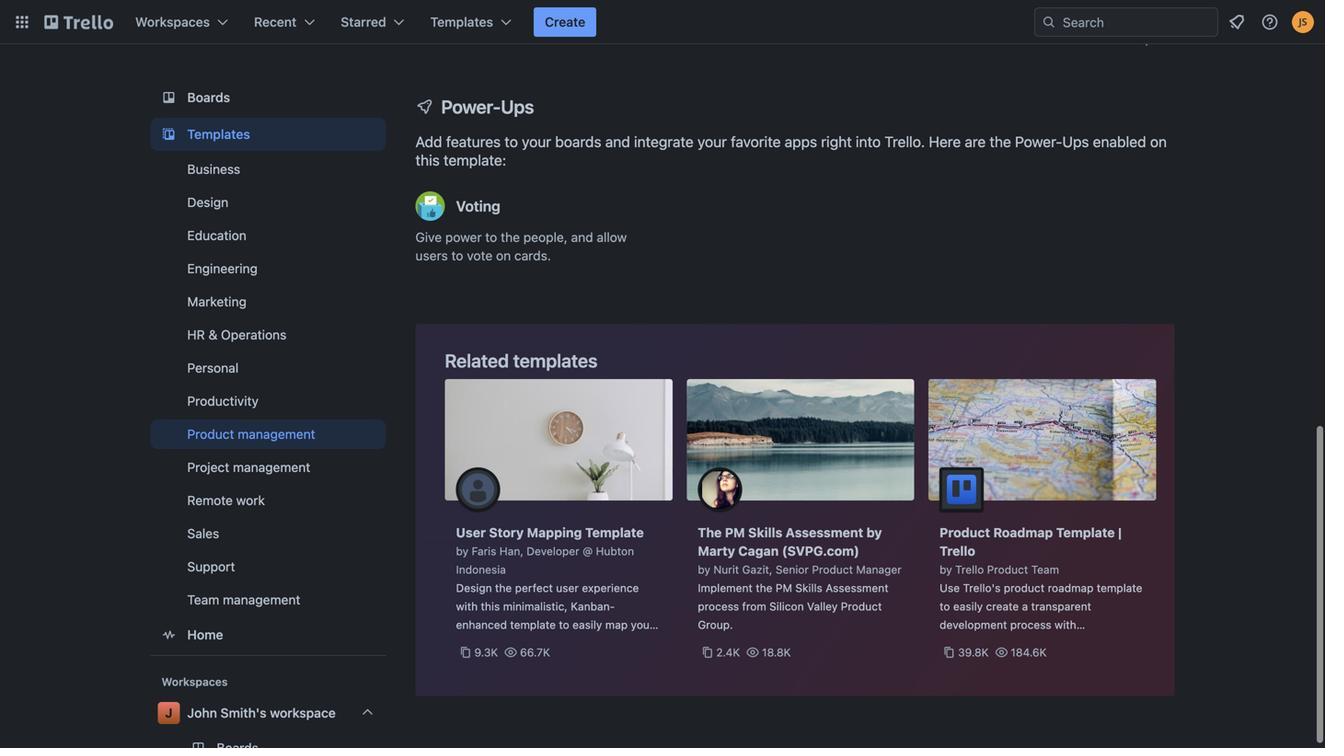 Task type: locate. For each thing, give the bounding box(es) containing it.
2 horizontal spatial and
[[1010, 637, 1029, 650]]

template inside user story mapping template by faris han, developer @ hubton indonesia design the perfect user experience with this minimalistic, kanban- enhanced template to easily map your digital products to user stories.
[[510, 619, 556, 631]]

home
[[187, 627, 223, 643]]

0 horizontal spatial on
[[496, 248, 511, 263]]

this down add
[[416, 151, 440, 169]]

workspace
[[270, 706, 336, 721]]

productivity
[[187, 394, 259, 409]]

by down user
[[456, 545, 469, 558]]

hubton
[[596, 545, 634, 558]]

1 vertical spatial skills
[[796, 582, 823, 595]]

template right view
[[1123, 31, 1175, 46]]

@
[[583, 545, 593, 558]]

vote
[[467, 248, 493, 263]]

18.8k
[[762, 646, 791, 659]]

1 vertical spatial and
[[571, 230, 593, 245]]

process down a at the right of page
[[1011, 619, 1052, 631]]

0 vertical spatial template
[[1123, 31, 1175, 46]]

1 vertical spatial easily
[[573, 619, 602, 631]]

template
[[585, 525, 644, 540], [1057, 525, 1115, 540]]

and for people,
[[571, 230, 593, 245]]

1 vertical spatial user
[[554, 637, 577, 650]]

template inside user story mapping template by faris han, developer @ hubton indonesia design the perfect user experience with this minimalistic, kanban- enhanced template to easily map your digital products to user stories.
[[585, 525, 644, 540]]

template left |
[[1057, 525, 1115, 540]]

this up enhanced
[[481, 600, 500, 613]]

the pm skills assessment by marty cagan (svpg.com) by nurit gazit, senior product manager implement the pm skills assessment process from silicon valley product group.
[[698, 525, 902, 631]]

design
[[187, 195, 229, 210], [456, 582, 492, 595]]

marketing link
[[151, 287, 386, 317]]

1 horizontal spatial templates
[[431, 14, 493, 29]]

sales link
[[151, 519, 386, 549]]

back to home image
[[44, 7, 113, 37]]

starred
[[341, 14, 386, 29]]

templates inside dropdown button
[[431, 14, 493, 29]]

0 vertical spatial management
[[238, 427, 315, 442]]

2 vertical spatial and
[[1010, 637, 1029, 650]]

pm up silicon
[[776, 582, 793, 595]]

0 vertical spatial this
[[416, 151, 440, 169]]

home image
[[158, 624, 180, 646]]

and right boards
[[605, 133, 630, 151]]

0 horizontal spatial design
[[187, 195, 229, 210]]

1 vertical spatial process
[[1011, 619, 1052, 631]]

0 vertical spatial with
[[456, 600, 478, 613]]

with inside product roadmap template | trello by trello product team use trello's product roadmap template to easily create a transparent development process with stakeholders and product owners.
[[1055, 619, 1077, 631]]

team up roadmap
[[1032, 563, 1060, 576]]

by left nurit
[[698, 563, 711, 576]]

and inside add features to your boards and integrate your favorite apps right into trello. here are the power-ups enabled on this template:
[[605, 133, 630, 151]]

1 horizontal spatial this
[[481, 600, 500, 613]]

design inside user story mapping template by faris han, developer @ hubton indonesia design the perfect user experience with this minimalistic, kanban- enhanced template to easily map your digital products to user stories.
[[456, 582, 492, 595]]

the inside give power to the people, and allow users to vote on cards.
[[501, 230, 520, 245]]

1 horizontal spatial and
[[605, 133, 630, 151]]

1 vertical spatial ups
[[1063, 133, 1089, 151]]

1 horizontal spatial template
[[1057, 525, 1115, 540]]

assessment down manager
[[826, 582, 889, 595]]

support link
[[151, 552, 386, 582]]

ups left enabled
[[1063, 133, 1089, 151]]

your left boards
[[522, 133, 551, 151]]

0 vertical spatial trello
[[940, 544, 976, 559]]

people,
[[524, 230, 568, 245]]

user story mapping template by faris han, developer @ hubton indonesia design the perfect user experience with this minimalistic, kanban- enhanced template to easily map your digital products to user stories.
[[456, 525, 654, 650]]

1 vertical spatial this
[[481, 600, 500, 613]]

template down the minimalistic,
[[510, 619, 556, 631]]

with down transparent
[[1055, 619, 1077, 631]]

the inside add features to your boards and integrate your favorite apps right into trello. here are the power-ups enabled on this template:
[[990, 133, 1012, 151]]

on right enabled
[[1151, 133, 1167, 151]]

view template
[[1091, 31, 1175, 46]]

on inside add features to your boards and integrate your favorite apps right into trello. here are the power-ups enabled on this template:
[[1151, 133, 1167, 151]]

1 horizontal spatial team
[[1032, 563, 1060, 576]]

design down "indonesia"
[[456, 582, 492, 595]]

0 vertical spatial templates
[[431, 14, 493, 29]]

are
[[965, 133, 986, 151]]

to down the minimalistic,
[[559, 619, 570, 631]]

1 vertical spatial pm
[[776, 582, 793, 595]]

template right roadmap
[[1097, 582, 1143, 595]]

use
[[940, 582, 960, 595]]

templates button
[[419, 7, 523, 37]]

kanban-
[[571, 600, 615, 613]]

assessment
[[786, 525, 864, 540], [826, 582, 889, 595]]

assessment up (svpg.com)
[[786, 525, 864, 540]]

templates inside 'link'
[[187, 127, 250, 142]]

ups up template:
[[501, 96, 534, 117]]

trello product team image
[[940, 468, 984, 512]]

0 vertical spatial on
[[1151, 133, 1167, 151]]

education
[[187, 228, 247, 243]]

implement
[[698, 582, 753, 595]]

power- inside add features to your boards and integrate your favorite apps right into trello. here are the power-ups enabled on this template:
[[1015, 133, 1063, 151]]

faris
[[472, 545, 497, 558]]

transparent
[[1032, 600, 1092, 613]]

templates
[[431, 14, 493, 29], [187, 127, 250, 142]]

and left allow
[[571, 230, 593, 245]]

templates link
[[151, 118, 386, 151]]

with
[[456, 600, 478, 613], [1055, 619, 1077, 631]]

by up manager
[[867, 525, 882, 540]]

0 vertical spatial process
[[698, 600, 739, 613]]

by
[[867, 525, 882, 540], [456, 545, 469, 558], [698, 563, 711, 576], [940, 563, 953, 576]]

1 horizontal spatial pm
[[776, 582, 793, 595]]

the up cards.
[[501, 230, 520, 245]]

trello up trello's on the right
[[956, 563, 984, 576]]

templates up power-ups
[[431, 14, 493, 29]]

trello up use
[[940, 544, 976, 559]]

and down a at the right of page
[[1010, 637, 1029, 650]]

easily up development
[[954, 600, 983, 613]]

0 horizontal spatial and
[[571, 230, 593, 245]]

skills
[[749, 525, 783, 540], [796, 582, 823, 595]]

1 horizontal spatial your
[[631, 619, 654, 631]]

create
[[545, 14, 586, 29]]

products
[[491, 637, 538, 650]]

gazit,
[[742, 563, 773, 576]]

process up group.
[[698, 600, 739, 613]]

0 notifications image
[[1226, 11, 1248, 33]]

boards
[[187, 90, 230, 105]]

developer
[[527, 545, 580, 558]]

design down business
[[187, 195, 229, 210]]

0 vertical spatial easily
[[954, 600, 983, 613]]

1 vertical spatial templates
[[187, 127, 250, 142]]

template up hubton
[[585, 525, 644, 540]]

product management
[[187, 427, 315, 442]]

1 vertical spatial template
[[1097, 582, 1143, 595]]

0 horizontal spatial pm
[[725, 525, 745, 540]]

the right the are
[[990, 133, 1012, 151]]

this inside user story mapping template by faris han, developer @ hubton indonesia design the perfect user experience with this minimalistic, kanban- enhanced template to easily map your digital products to user stories.
[[481, 600, 500, 613]]

0 horizontal spatial skills
[[749, 525, 783, 540]]

1 vertical spatial trello
[[956, 563, 984, 576]]

process
[[698, 600, 739, 613], [1011, 619, 1052, 631]]

2 template from the left
[[1057, 525, 1115, 540]]

story
[[489, 525, 524, 540]]

user right 66.7k
[[554, 637, 577, 650]]

to right "features"
[[505, 133, 518, 151]]

1 vertical spatial product
[[1032, 637, 1073, 650]]

product up a at the right of page
[[1004, 582, 1045, 595]]

management for product management
[[238, 427, 315, 442]]

template inside product roadmap template | trello by trello product team use trello's product roadmap template to easily create a transparent development process with stakeholders and product owners.
[[1097, 582, 1143, 595]]

1 vertical spatial with
[[1055, 619, 1077, 631]]

0 vertical spatial workspaces
[[135, 14, 210, 29]]

2 vertical spatial management
[[223, 592, 300, 608]]

easily
[[954, 600, 983, 613], [573, 619, 602, 631]]

to down power
[[452, 248, 464, 263]]

by up use
[[940, 563, 953, 576]]

management for team management
[[223, 592, 300, 608]]

management down productivity "link"
[[238, 427, 315, 442]]

your left the favorite
[[698, 133, 727, 151]]

add
[[416, 133, 442, 151]]

project
[[187, 460, 229, 475]]

skills up valley
[[796, 582, 823, 595]]

your inside user story mapping template by faris han, developer @ hubton indonesia design the perfect user experience with this minimalistic, kanban- enhanced template to easily map your digital products to user stories.
[[631, 619, 654, 631]]

1 vertical spatial team
[[187, 592, 219, 608]]

process inside product roadmap template | trello by trello product team use trello's product roadmap template to easily create a transparent development process with stakeholders and product owners.
[[1011, 619, 1052, 631]]

board image
[[158, 87, 180, 109]]

2.4k
[[716, 646, 740, 659]]

your right map
[[631, 619, 654, 631]]

0 vertical spatial team
[[1032, 563, 1060, 576]]

0 horizontal spatial easily
[[573, 619, 602, 631]]

skills up cagan
[[749, 525, 783, 540]]

the
[[698, 525, 722, 540]]

john smith (johnsmith38824343) image
[[1292, 11, 1315, 33]]

remote work
[[187, 493, 265, 508]]

power- up "features"
[[441, 96, 501, 117]]

to down use
[[940, 600, 950, 613]]

han,
[[500, 545, 524, 558]]

workspaces up john
[[162, 676, 228, 689]]

power
[[445, 230, 482, 245]]

0 vertical spatial power-
[[441, 96, 501, 117]]

trello
[[940, 544, 976, 559], [956, 563, 984, 576]]

templates up business
[[187, 127, 250, 142]]

nurit gazit, senior product manager image
[[698, 468, 742, 512]]

product
[[1004, 582, 1045, 595], [1032, 637, 1073, 650]]

digital
[[456, 637, 488, 650]]

product right valley
[[841, 600, 882, 613]]

0 horizontal spatial process
[[698, 600, 739, 613]]

manager
[[856, 563, 902, 576]]

0 horizontal spatial this
[[416, 151, 440, 169]]

hr & operations link
[[151, 320, 386, 350]]

1 horizontal spatial with
[[1055, 619, 1077, 631]]

product management link
[[151, 420, 386, 449]]

recent
[[254, 14, 297, 29]]

2 vertical spatial template
[[510, 619, 556, 631]]

0 vertical spatial and
[[605, 133, 630, 151]]

by inside product roadmap template | trello by trello product team use trello's product roadmap template to easily create a transparent development process with stakeholders and product owners.
[[940, 563, 953, 576]]

1 horizontal spatial on
[[1151, 133, 1167, 151]]

1 horizontal spatial process
[[1011, 619, 1052, 631]]

user up kanban-
[[556, 582, 579, 595]]

management down product management link
[[233, 460, 310, 475]]

1 vertical spatial on
[[496, 248, 511, 263]]

1 horizontal spatial design
[[456, 582, 492, 595]]

team down the 'support'
[[187, 592, 219, 608]]

pm right the
[[725, 525, 745, 540]]

on right vote
[[496, 248, 511, 263]]

work
[[236, 493, 265, 508]]

workspaces up board icon
[[135, 14, 210, 29]]

sales
[[187, 526, 219, 541]]

experience
[[582, 582, 639, 595]]

1 horizontal spatial easily
[[954, 600, 983, 613]]

management down support link
[[223, 592, 300, 608]]

development
[[940, 619, 1008, 631]]

product down transparent
[[1032, 637, 1073, 650]]

trello's
[[963, 582, 1001, 595]]

on inside give power to the people, and allow users to vote on cards.
[[496, 248, 511, 263]]

business
[[187, 162, 240, 177]]

easily down kanban-
[[573, 619, 602, 631]]

1 vertical spatial assessment
[[826, 582, 889, 595]]

integrate
[[634, 133, 694, 151]]

the down "indonesia"
[[495, 582, 512, 595]]

0 horizontal spatial with
[[456, 600, 478, 613]]

and inside give power to the people, and allow users to vote on cards.
[[571, 230, 593, 245]]

0 vertical spatial pm
[[725, 525, 745, 540]]

1 vertical spatial design
[[456, 582, 492, 595]]

search image
[[1042, 15, 1057, 29]]

1 vertical spatial power-
[[1015, 133, 1063, 151]]

0 vertical spatial skills
[[749, 525, 783, 540]]

&
[[209, 327, 218, 342]]

1 vertical spatial management
[[233, 460, 310, 475]]

0 horizontal spatial team
[[187, 592, 219, 608]]

1 horizontal spatial power-
[[1015, 133, 1063, 151]]

a
[[1022, 600, 1028, 613]]

user
[[556, 582, 579, 595], [554, 637, 577, 650]]

the down gazit,
[[756, 582, 773, 595]]

1 horizontal spatial ups
[[1063, 133, 1089, 151]]

to inside product roadmap template | trello by trello product team use trello's product roadmap template to easily create a transparent development process with stakeholders and product owners.
[[940, 600, 950, 613]]

the inside user story mapping template by faris han, developer @ hubton indonesia design the perfect user experience with this minimalistic, kanban- enhanced template to easily map your digital products to user stories.
[[495, 582, 512, 595]]

senior
[[776, 563, 809, 576]]

cards.
[[515, 248, 551, 263]]

0 horizontal spatial template
[[585, 525, 644, 540]]

power- right the are
[[1015, 133, 1063, 151]]

0 horizontal spatial templates
[[187, 127, 250, 142]]

into
[[856, 133, 881, 151]]

1 template from the left
[[585, 525, 644, 540]]

with up enhanced
[[456, 600, 478, 613]]

0 vertical spatial ups
[[501, 96, 534, 117]]

ups inside add features to your boards and integrate your favorite apps right into trello. here are the power-ups enabled on this template:
[[1063, 133, 1089, 151]]



Task type: describe. For each thing, give the bounding box(es) containing it.
minimalistic,
[[503, 600, 568, 613]]

users
[[416, 248, 448, 263]]

group.
[[698, 619, 733, 631]]

1 vertical spatial workspaces
[[162, 676, 228, 689]]

to up vote
[[485, 230, 497, 245]]

add features to your boards and integrate your favorite apps right into trello. here are the power-ups enabled on this template:
[[416, 133, 1167, 169]]

product up project
[[187, 427, 234, 442]]

this inside add features to your boards and integrate your favorite apps right into trello. here are the power-ups enabled on this template:
[[416, 151, 440, 169]]

0 horizontal spatial ups
[[501, 96, 534, 117]]

project management link
[[151, 453, 386, 482]]

9.3k
[[475, 646, 498, 659]]

valley
[[807, 600, 838, 613]]

roadmap
[[1048, 582, 1094, 595]]

operations
[[221, 327, 287, 342]]

marty
[[698, 544, 735, 559]]

0 vertical spatial user
[[556, 582, 579, 595]]

productivity link
[[151, 387, 386, 416]]

j
[[165, 706, 173, 721]]

0 horizontal spatial power-
[[441, 96, 501, 117]]

0 vertical spatial design
[[187, 195, 229, 210]]

easily inside product roadmap template | trello by trello product team use trello's product roadmap template to easily create a transparent development process with stakeholders and product owners.
[[954, 600, 983, 613]]

workspaces button
[[124, 7, 239, 37]]

primary element
[[0, 0, 1326, 44]]

templates
[[513, 350, 598, 371]]

user
[[456, 525, 486, 540]]

hr
[[187, 327, 205, 342]]

0 vertical spatial product
[[1004, 582, 1045, 595]]

owners.
[[1076, 637, 1117, 650]]

easily inside user story mapping template by faris han, developer @ hubton indonesia design the perfect user experience with this minimalistic, kanban- enhanced template to easily map your digital products to user stories.
[[573, 619, 602, 631]]

starred button
[[330, 7, 416, 37]]

template board image
[[158, 123, 180, 145]]

view template link
[[1091, 29, 1175, 48]]

engineering
[[187, 261, 258, 276]]

the inside the pm skills assessment by marty cagan (svpg.com) by nurit gazit, senior product manager implement the pm skills assessment process from silicon valley product group.
[[756, 582, 773, 595]]

enabled
[[1093, 133, 1147, 151]]

boards link
[[151, 81, 386, 114]]

product down (svpg.com)
[[812, 563, 853, 576]]

1 horizontal spatial skills
[[796, 582, 823, 595]]

team management link
[[151, 585, 386, 615]]

related
[[445, 350, 509, 371]]

support
[[187, 559, 235, 574]]

enhanced
[[456, 619, 507, 631]]

trello.
[[885, 133, 925, 151]]

give power to the people, and allow users to vote on cards.
[[416, 230, 627, 263]]

184.6k
[[1011, 646, 1047, 659]]

product roadmap template | trello by trello product team use trello's product roadmap template to easily create a transparent development process with stakeholders and product owners.
[[940, 525, 1143, 650]]

john
[[187, 706, 217, 721]]

0 vertical spatial assessment
[[786, 525, 864, 540]]

nurit
[[714, 563, 739, 576]]

stories.
[[580, 637, 619, 650]]

faris han, developer @ hubton indonesia image
[[456, 468, 500, 512]]

team inside product roadmap template | trello by trello product team use trello's product roadmap template to easily create a transparent development process with stakeholders and product owners.
[[1032, 563, 1060, 576]]

|
[[1119, 525, 1122, 540]]

create
[[986, 600, 1019, 613]]

education link
[[151, 221, 386, 250]]

66.7k
[[520, 646, 550, 659]]

workspaces inside dropdown button
[[135, 14, 210, 29]]

indonesia
[[456, 563, 506, 576]]

related templates
[[445, 350, 598, 371]]

process inside the pm skills assessment by marty cagan (svpg.com) by nurit gazit, senior product manager implement the pm skills assessment process from silicon valley product group.
[[698, 600, 739, 613]]

hr & operations
[[187, 327, 287, 342]]

remote work link
[[151, 486, 386, 516]]

create button
[[534, 7, 597, 37]]

engineering link
[[151, 254, 386, 284]]

right
[[821, 133, 852, 151]]

and inside product roadmap template | trello by trello product team use trello's product roadmap template to easily create a transparent development process with stakeholders and product owners.
[[1010, 637, 1029, 650]]

recent button
[[243, 7, 326, 37]]

2 horizontal spatial your
[[698, 133, 727, 151]]

management for project management
[[233, 460, 310, 475]]

Search field
[[1057, 8, 1218, 36]]

personal link
[[151, 353, 386, 383]]

personal
[[187, 360, 239, 376]]

project management
[[187, 460, 310, 475]]

(svpg.com)
[[782, 544, 860, 559]]

and for boards
[[605, 133, 630, 151]]

voting
[[456, 197, 501, 215]]

team management
[[187, 592, 300, 608]]

favorite
[[731, 133, 781, 151]]

boards
[[555, 133, 602, 151]]

features
[[446, 133, 501, 151]]

product down trello product team icon on the right
[[940, 525, 991, 540]]

power-ups
[[441, 96, 534, 117]]

roadmap
[[994, 525, 1053, 540]]

home link
[[151, 619, 386, 652]]

product up trello's on the right
[[987, 563, 1029, 576]]

cagan
[[739, 544, 779, 559]]

here
[[929, 133, 961, 151]]

business link
[[151, 155, 386, 184]]

from
[[742, 600, 767, 613]]

by inside user story mapping template by faris han, developer @ hubton indonesia design the perfect user experience with this minimalistic, kanban- enhanced template to easily map your digital products to user stories.
[[456, 545, 469, 558]]

mapping
[[527, 525, 582, 540]]

to right products
[[541, 637, 551, 650]]

to inside add features to your boards and integrate your favorite apps right into trello. here are the power-ups enabled on this template:
[[505, 133, 518, 151]]

allow
[[597, 230, 627, 245]]

template inside product roadmap template | trello by trello product team use trello's product roadmap template to easily create a transparent development process with stakeholders and product owners.
[[1057, 525, 1115, 540]]

give
[[416, 230, 442, 245]]

remote
[[187, 493, 233, 508]]

view
[[1091, 31, 1119, 46]]

silicon
[[770, 600, 804, 613]]

design link
[[151, 188, 386, 217]]

with inside user story mapping template by faris han, developer @ hubton indonesia design the perfect user experience with this minimalistic, kanban- enhanced template to easily map your digital products to user stories.
[[456, 600, 478, 613]]

open information menu image
[[1261, 13, 1280, 31]]

0 horizontal spatial your
[[522, 133, 551, 151]]



Task type: vqa. For each thing, say whether or not it's contained in the screenshot.
"the" inside Give power to the people, and allow users to vote on cards.
yes



